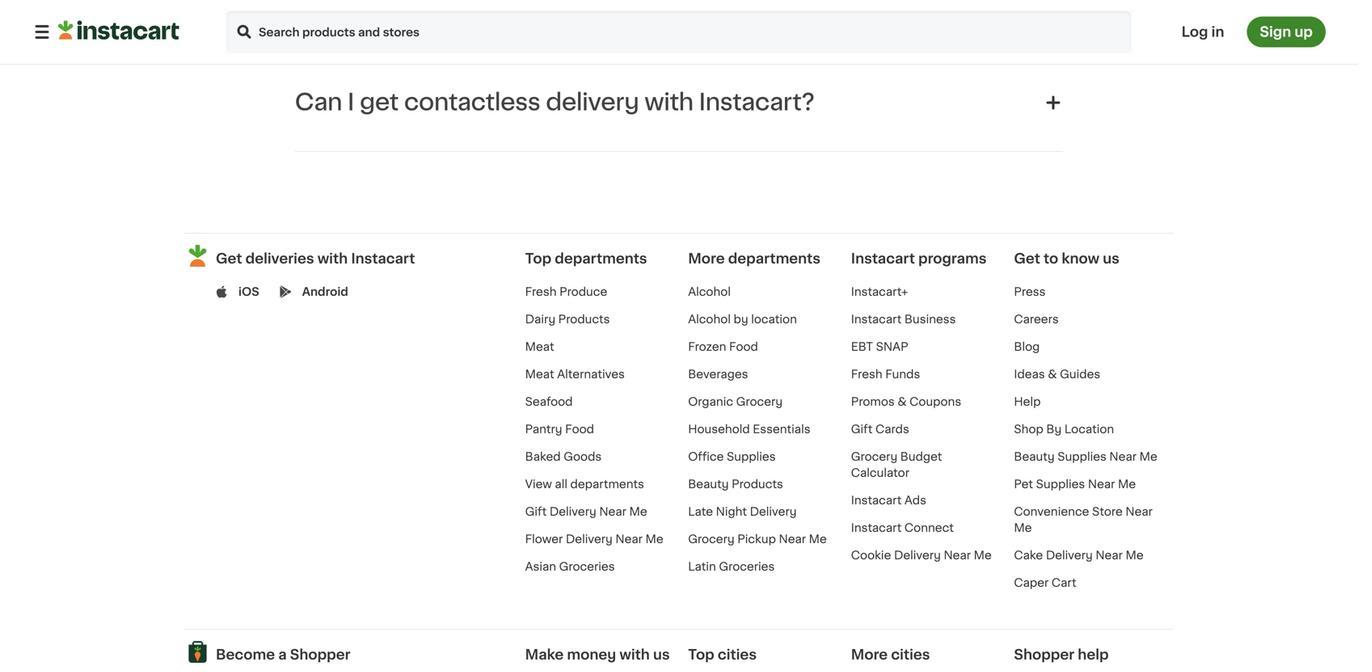 Task type: describe. For each thing, give the bounding box(es) containing it.
pantry
[[525, 424, 563, 435]]

contactless
[[404, 91, 541, 113]]

dairy products
[[525, 314, 610, 325]]

near for beauty supplies near me
[[1110, 451, 1137, 462]]

grocery for grocery pickup near me
[[688, 534, 735, 545]]

top departments
[[525, 252, 648, 266]]

office supplies
[[688, 451, 776, 462]]

pet supplies near me link
[[1015, 479, 1137, 490]]

instacart ads
[[852, 495, 927, 506]]

goods
[[564, 451, 602, 462]]

ideas & guides
[[1015, 369, 1101, 380]]

delivery
[[546, 91, 639, 113]]

caper
[[1015, 577, 1049, 589]]

with for make money with us
[[620, 648, 650, 662]]

deliveries
[[246, 252, 314, 266]]

instacart for instacart programs
[[852, 252, 916, 266]]

cart
[[1052, 577, 1077, 589]]

all
[[555, 479, 568, 490]]

fresh funds
[[852, 369, 921, 380]]

fresh produce
[[525, 286, 608, 297]]

1 horizontal spatial grocery
[[737, 396, 783, 407]]

supplies for departments
[[727, 451, 776, 462]]

more departments
[[688, 252, 821, 266]]

more for more departments
[[688, 252, 725, 266]]

get deliveries with instacart
[[216, 252, 415, 266]]

night
[[716, 506, 747, 517]]

instacart for instacart business
[[852, 314, 902, 325]]

Search field
[[225, 9, 1134, 55]]

more cities
[[852, 648, 931, 662]]

can
[[295, 91, 342, 113]]

by
[[734, 314, 749, 325]]

household essentials link
[[688, 424, 811, 435]]

android
[[302, 286, 348, 297]]

top for top departments
[[525, 252, 552, 266]]

careers
[[1015, 314, 1059, 325]]

essentials
[[753, 424, 811, 435]]

open main menu image
[[32, 22, 52, 42]]

sign
[[1261, 25, 1292, 39]]

us for make money with us
[[653, 648, 670, 662]]

budget
[[901, 451, 943, 462]]

near for cookie delivery near me
[[944, 550, 971, 561]]

me for beauty supplies near me
[[1140, 451, 1158, 462]]

organic
[[688, 396, 734, 407]]

2 shopper from the left
[[1015, 648, 1075, 662]]

groceries for more
[[719, 561, 775, 572]]

cookie delivery near me
[[852, 550, 992, 561]]

android link
[[302, 284, 348, 300]]

alcohol link
[[688, 286, 731, 297]]

make money with us
[[525, 648, 670, 662]]

near for gift delivery near me
[[600, 506, 627, 517]]

food for pantry food
[[565, 424, 594, 435]]

grocery budget calculator
[[852, 451, 943, 479]]

beauty for beauty supplies near me
[[1015, 451, 1055, 462]]

location
[[752, 314, 797, 325]]

top cities
[[688, 648, 757, 662]]

organic grocery
[[688, 396, 783, 407]]

press
[[1015, 286, 1046, 297]]

gift cards
[[852, 424, 910, 435]]

instacart?
[[699, 91, 815, 113]]

near for grocery pickup near me
[[779, 534, 806, 545]]

ads
[[905, 495, 927, 506]]

supplies for to
[[1058, 451, 1107, 462]]

pet supplies near me
[[1015, 479, 1137, 490]]

convenience
[[1015, 506, 1090, 517]]

beauty supplies near me link
[[1015, 451, 1158, 462]]

to
[[1044, 252, 1059, 266]]

delivery up "grocery pickup near me"
[[750, 506, 797, 517]]

promos & coupons link
[[852, 396, 962, 407]]

1 shopper from the left
[[290, 648, 351, 662]]

fresh for fresh produce
[[525, 286, 557, 297]]

products for beauty products
[[732, 479, 784, 490]]

pet
[[1015, 479, 1034, 490]]

make
[[525, 648, 564, 662]]

food for frozen food
[[730, 341, 759, 352]]

fresh produce link
[[525, 286, 608, 297]]

i
[[348, 91, 354, 113]]

get to know us
[[1015, 252, 1120, 266]]

cookie
[[852, 550, 892, 561]]

by
[[1047, 424, 1062, 435]]

gift delivery near me
[[525, 506, 648, 517]]

a
[[278, 648, 287, 662]]

frozen food
[[688, 341, 759, 352]]

get for get deliveries with instacart
[[216, 252, 242, 266]]

more for more cities
[[852, 648, 888, 662]]

cake delivery near me link
[[1015, 550, 1144, 561]]

view all departments link
[[525, 479, 645, 490]]

delivery for instacart
[[895, 550, 941, 561]]

press link
[[1015, 286, 1046, 297]]

products for dairy products
[[559, 314, 610, 325]]

alternatives
[[557, 369, 625, 380]]

supplies up convenience
[[1037, 479, 1086, 490]]

dairy
[[525, 314, 556, 325]]

meat for meat alternatives
[[525, 369, 555, 380]]

me for cookie delivery near me
[[974, 550, 992, 561]]

get for get to know us
[[1015, 252, 1041, 266]]

latin groceries
[[688, 561, 775, 572]]

fresh funds link
[[852, 369, 921, 380]]

instacart ads link
[[852, 495, 927, 506]]

me for convenience store near me
[[1015, 522, 1033, 534]]

office supplies link
[[688, 451, 776, 462]]

flower delivery near me link
[[525, 534, 664, 545]]

shopper help
[[1015, 648, 1109, 662]]

log in
[[1182, 25, 1225, 39]]

beauty products
[[688, 479, 784, 490]]

instacart programs
[[852, 252, 987, 266]]

delivery for top
[[566, 534, 613, 545]]

instacart+
[[852, 286, 909, 297]]

cards
[[876, 424, 910, 435]]

late night delivery link
[[688, 506, 797, 517]]

help
[[1015, 396, 1041, 407]]



Task type: locate. For each thing, give the bounding box(es) containing it.
alcohol up the alcohol by location link
[[688, 286, 731, 297]]

1 groceries from the left
[[559, 561, 615, 572]]

grocery inside "grocery budget calculator"
[[852, 451, 898, 462]]

1 horizontal spatial products
[[732, 479, 784, 490]]

food
[[730, 341, 759, 352], [565, 424, 594, 435]]

late night delivery
[[688, 506, 797, 517]]

can i get contactless delivery with instacart?
[[295, 91, 815, 113]]

1 vertical spatial beauty
[[688, 479, 729, 490]]

baked
[[525, 451, 561, 462]]

0 horizontal spatial fresh
[[525, 286, 557, 297]]

meat alternatives link
[[525, 369, 625, 380]]

guides
[[1060, 369, 1101, 380]]

products down produce
[[559, 314, 610, 325]]

android play store logo image
[[280, 286, 292, 298]]

help
[[1078, 648, 1109, 662]]

with for get deliveries with instacart
[[318, 252, 348, 266]]

connect
[[905, 522, 954, 534]]

0 vertical spatial fresh
[[525, 286, 557, 297]]

1 vertical spatial with
[[318, 252, 348, 266]]

with inside dropdown button
[[645, 91, 694, 113]]

2 meat from the top
[[525, 369, 555, 380]]

2 get from the left
[[1015, 252, 1041, 266]]

late
[[688, 506, 713, 517]]

groceries down pickup
[[719, 561, 775, 572]]

0 horizontal spatial groceries
[[559, 561, 615, 572]]

ebt snap link
[[852, 341, 909, 352]]

meat for meat link
[[525, 341, 555, 352]]

dairy products link
[[525, 314, 610, 325]]

near for convenience store near me
[[1126, 506, 1153, 517]]

baked goods
[[525, 451, 602, 462]]

beauty
[[1015, 451, 1055, 462], [688, 479, 729, 490]]

store
[[1093, 506, 1123, 517]]

1 horizontal spatial top
[[688, 648, 715, 662]]

1 horizontal spatial gift
[[852, 424, 873, 435]]

shop by location link
[[1015, 424, 1115, 435]]

near up flower delivery near me
[[600, 506, 627, 517]]

calculator
[[852, 467, 910, 479]]

me for flower delivery near me
[[646, 534, 664, 545]]

0 vertical spatial &
[[1048, 369, 1058, 380]]

supplies down household essentials
[[727, 451, 776, 462]]

products up late night delivery link
[[732, 479, 784, 490]]

instacart shopper app logo image for become
[[184, 639, 211, 665]]

0 horizontal spatial shopper
[[290, 648, 351, 662]]

beauty for beauty products
[[688, 479, 729, 490]]

0 horizontal spatial us
[[653, 648, 670, 662]]

shopper right a
[[290, 648, 351, 662]]

know
[[1062, 252, 1100, 266]]

2 vertical spatial with
[[620, 648, 650, 662]]

0 horizontal spatial get
[[216, 252, 242, 266]]

grocery up latin at the bottom of the page
[[688, 534, 735, 545]]

2 cities from the left
[[892, 648, 931, 662]]

0 vertical spatial with
[[645, 91, 694, 113]]

money
[[567, 648, 617, 662]]

instacart home image
[[58, 21, 180, 40]]

beauty supplies near me
[[1015, 451, 1158, 462]]

get
[[360, 91, 399, 113]]

0 horizontal spatial cities
[[718, 648, 757, 662]]

me inside convenience store near me
[[1015, 522, 1033, 534]]

me
[[1140, 451, 1158, 462], [1119, 479, 1137, 490], [630, 506, 648, 517], [1015, 522, 1033, 534], [646, 534, 664, 545], [809, 534, 827, 545], [974, 550, 992, 561], [1126, 550, 1144, 561]]

alcohol for alcohol link
[[688, 286, 731, 297]]

1 horizontal spatial us
[[1103, 252, 1120, 266]]

me for gift delivery near me
[[630, 506, 648, 517]]

0 vertical spatial meat
[[525, 341, 555, 352]]

me for grocery pickup near me
[[809, 534, 827, 545]]

shopper
[[290, 648, 351, 662], [1015, 648, 1075, 662]]

0 horizontal spatial &
[[898, 396, 907, 407]]

near down location
[[1110, 451, 1137, 462]]

None search field
[[225, 9, 1134, 55]]

0 vertical spatial beauty
[[1015, 451, 1055, 462]]

us for get to know us
[[1103, 252, 1120, 266]]

1 vertical spatial products
[[732, 479, 784, 490]]

asian groceries link
[[525, 561, 615, 572]]

2 vertical spatial grocery
[[688, 534, 735, 545]]

0 horizontal spatial beauty
[[688, 479, 729, 490]]

1 horizontal spatial &
[[1048, 369, 1058, 380]]

& for promos
[[898, 396, 907, 407]]

supplies up pet supplies near me
[[1058, 451, 1107, 462]]

delivery down "connect"
[[895, 550, 941, 561]]

1 vertical spatial gift
[[525, 506, 547, 517]]

alcohol by location link
[[688, 314, 797, 325]]

ebt
[[852, 341, 874, 352]]

near down gift delivery near me link
[[616, 534, 643, 545]]

1 horizontal spatial get
[[1015, 252, 1041, 266]]

help link
[[1015, 396, 1041, 407]]

1 horizontal spatial fresh
[[852, 369, 883, 380]]

delivery down view all departments
[[550, 506, 597, 517]]

get up ios app store logo at the top left
[[216, 252, 242, 266]]

gift for gift cards
[[852, 424, 873, 435]]

blog link
[[1015, 341, 1040, 352]]

shopper left 'help'
[[1015, 648, 1075, 662]]

instacart for instacart ads
[[852, 495, 902, 506]]

0 vertical spatial products
[[559, 314, 610, 325]]

view all departments
[[525, 479, 645, 490]]

1 horizontal spatial cities
[[892, 648, 931, 662]]

0 vertical spatial instacart shopper app logo image
[[184, 242, 211, 269]]

0 horizontal spatial food
[[565, 424, 594, 435]]

near for flower delivery near me
[[616, 534, 643, 545]]

shop by location
[[1015, 424, 1115, 435]]

pantry food
[[525, 424, 594, 435]]

delivery for get
[[1046, 550, 1093, 561]]

groceries for top
[[559, 561, 615, 572]]

household
[[688, 424, 750, 435]]

gift down promos
[[852, 424, 873, 435]]

beauty down office
[[688, 479, 729, 490]]

departments for top departments
[[555, 252, 648, 266]]

log
[[1182, 25, 1209, 39]]

with up android
[[318, 252, 348, 266]]

1 vertical spatial fresh
[[852, 369, 883, 380]]

fresh up dairy
[[525, 286, 557, 297]]

can i get contactless delivery with instacart? button
[[295, 73, 1064, 132]]

0 vertical spatial more
[[688, 252, 725, 266]]

me for pet supplies near me
[[1119, 479, 1137, 490]]

1 get from the left
[[216, 252, 242, 266]]

meat alternatives
[[525, 369, 625, 380]]

2 instacart shopper app logo image from the top
[[184, 639, 211, 665]]

instacart shopper app logo image for get
[[184, 242, 211, 269]]

us right know
[[1103, 252, 1120, 266]]

near up store at bottom
[[1089, 479, 1116, 490]]

cities for top cities
[[718, 648, 757, 662]]

1 alcohol from the top
[[688, 286, 731, 297]]

1 vertical spatial &
[[898, 396, 907, 407]]

0 horizontal spatial more
[[688, 252, 725, 266]]

departments for more departments
[[729, 252, 821, 266]]

instacart shopper app logo image
[[184, 242, 211, 269], [184, 639, 211, 665]]

groceries down flower delivery near me link
[[559, 561, 615, 572]]

departments up gift delivery near me link
[[571, 479, 645, 490]]

meat link
[[525, 341, 555, 352]]

cities
[[718, 648, 757, 662], [892, 648, 931, 662]]

1 horizontal spatial shopper
[[1015, 648, 1075, 662]]

fresh for fresh funds
[[852, 369, 883, 380]]

get left "to"
[[1015, 252, 1041, 266]]

grocery up calculator
[[852, 451, 898, 462]]

near right pickup
[[779, 534, 806, 545]]

me for cake delivery near me
[[1126, 550, 1144, 561]]

food up "goods"
[[565, 424, 594, 435]]

latin groceries link
[[688, 561, 775, 572]]

with down the search field in the top of the page
[[645, 91, 694, 113]]

2 horizontal spatial grocery
[[852, 451, 898, 462]]

near down store at bottom
[[1096, 550, 1123, 561]]

funds
[[886, 369, 921, 380]]

us left top cities
[[653, 648, 670, 662]]

instacart+ link
[[852, 286, 909, 297]]

1 horizontal spatial groceries
[[719, 561, 775, 572]]

1 vertical spatial food
[[565, 424, 594, 435]]

0 horizontal spatial gift
[[525, 506, 547, 517]]

grocery
[[737, 396, 783, 407], [852, 451, 898, 462], [688, 534, 735, 545]]

2 groceries from the left
[[719, 561, 775, 572]]

0 vertical spatial alcohol
[[688, 286, 731, 297]]

0 vertical spatial gift
[[852, 424, 873, 435]]

0 vertical spatial food
[[730, 341, 759, 352]]

1 horizontal spatial more
[[852, 648, 888, 662]]

cake
[[1015, 550, 1044, 561]]

baked goods link
[[525, 451, 602, 462]]

convenience store near me
[[1015, 506, 1153, 534]]

ios app store logo image
[[216, 286, 228, 298]]

cities for more cities
[[892, 648, 931, 662]]

instacart connect link
[[852, 522, 954, 534]]

seafood link
[[525, 396, 573, 407]]

departments
[[555, 252, 648, 266], [729, 252, 821, 266], [571, 479, 645, 490]]

delivery down gift delivery near me link
[[566, 534, 613, 545]]

ideas & guides link
[[1015, 369, 1101, 380]]

near for pet supplies near me
[[1089, 479, 1116, 490]]

near right store at bottom
[[1126, 506, 1153, 517]]

asian groceries
[[525, 561, 615, 572]]

gift down the view
[[525, 506, 547, 517]]

1 horizontal spatial food
[[730, 341, 759, 352]]

1 cities from the left
[[718, 648, 757, 662]]

grocery pickup near me
[[688, 534, 827, 545]]

&
[[1048, 369, 1058, 380], [898, 396, 907, 407]]

0 horizontal spatial products
[[559, 314, 610, 325]]

convenience store near me link
[[1015, 506, 1153, 534]]

delivery up cart
[[1046, 550, 1093, 561]]

groceries
[[559, 561, 615, 572], [719, 561, 775, 572]]

departments up location
[[729, 252, 821, 266]]

programs
[[919, 252, 987, 266]]

location
[[1065, 424, 1115, 435]]

0 vertical spatial us
[[1103, 252, 1120, 266]]

gift delivery near me link
[[525, 506, 648, 517]]

1 vertical spatial meat
[[525, 369, 555, 380]]

with
[[645, 91, 694, 113], [318, 252, 348, 266], [620, 648, 650, 662]]

2 alcohol from the top
[[688, 314, 731, 325]]

careers link
[[1015, 314, 1059, 325]]

1 vertical spatial top
[[688, 648, 715, 662]]

1 vertical spatial more
[[852, 648, 888, 662]]

& right ideas
[[1048, 369, 1058, 380]]

delivery
[[550, 506, 597, 517], [750, 506, 797, 517], [566, 534, 613, 545], [895, 550, 941, 561], [1046, 550, 1093, 561]]

1 horizontal spatial beauty
[[1015, 451, 1055, 462]]

& down 'funds'
[[898, 396, 907, 407]]

1 vertical spatial grocery
[[852, 451, 898, 462]]

top for top cities
[[688, 648, 715, 662]]

0 vertical spatial top
[[525, 252, 552, 266]]

& for ideas
[[1048, 369, 1058, 380]]

flower delivery near me
[[525, 534, 664, 545]]

with right money
[[620, 648, 650, 662]]

cake delivery near me
[[1015, 550, 1144, 561]]

view
[[525, 479, 552, 490]]

1 vertical spatial us
[[653, 648, 670, 662]]

ios
[[239, 286, 259, 297]]

alcohol down alcohol link
[[688, 314, 731, 325]]

departments up produce
[[555, 252, 648, 266]]

near down "connect"
[[944, 550, 971, 561]]

1 vertical spatial alcohol
[[688, 314, 731, 325]]

meat down dairy
[[525, 341, 555, 352]]

alcohol for alcohol by location
[[688, 314, 731, 325]]

grocery for grocery budget calculator
[[852, 451, 898, 462]]

get
[[216, 252, 242, 266], [1015, 252, 1041, 266]]

up
[[1295, 25, 1314, 39]]

meat down meat link
[[525, 369, 555, 380]]

frozen food link
[[688, 341, 759, 352]]

gift for gift delivery near me
[[525, 506, 547, 517]]

1 meat from the top
[[525, 341, 555, 352]]

0 horizontal spatial top
[[525, 252, 552, 266]]

1 instacart shopper app logo image from the top
[[184, 242, 211, 269]]

caper cart link
[[1015, 577, 1077, 589]]

1 vertical spatial instacart shopper app logo image
[[184, 639, 211, 665]]

grocery up household essentials
[[737, 396, 783, 407]]

near inside convenience store near me
[[1126, 506, 1153, 517]]

fresh down the ebt
[[852, 369, 883, 380]]

0 vertical spatial grocery
[[737, 396, 783, 407]]

pantry food link
[[525, 424, 594, 435]]

instacart business link
[[852, 314, 956, 325]]

food down the alcohol by location link
[[730, 341, 759, 352]]

near for cake delivery near me
[[1096, 550, 1123, 561]]

sign up
[[1261, 25, 1314, 39]]

beauty down shop
[[1015, 451, 1055, 462]]

0 horizontal spatial grocery
[[688, 534, 735, 545]]

instacart for instacart connect
[[852, 522, 902, 534]]



Task type: vqa. For each thing, say whether or not it's contained in the screenshot.
leftmost eligible
no



